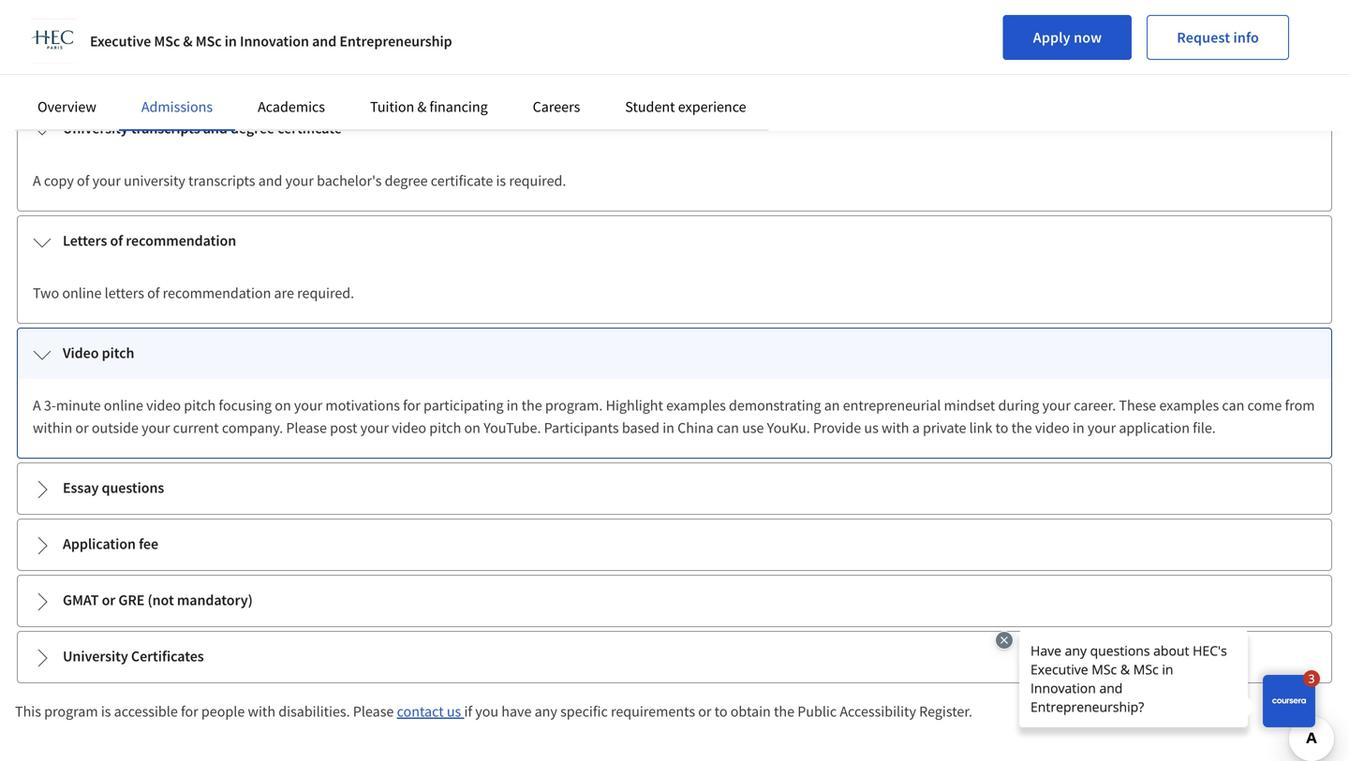 Task type: vqa. For each thing, say whether or not it's contained in the screenshot.
Introduction
no



Task type: describe. For each thing, give the bounding box(es) containing it.
hec website link
[[202, 71, 287, 90]]

academics link
[[258, 97, 325, 116]]

your right copy
[[92, 171, 121, 190]]

specific
[[560, 703, 608, 721]]

tuition & financing
[[370, 97, 488, 116]]

fee
[[139, 535, 158, 554]]

a copy of your university transcripts and your bachelor's degree certificate is required.
[[33, 171, 566, 190]]

current
[[173, 419, 219, 438]]

mandatory)
[[177, 591, 253, 610]]

participants
[[544, 419, 619, 438]]

recommendation inside letters of recommendation dropdown button
[[126, 231, 236, 250]]

a for a copy of your university transcripts and your bachelor's degree certificate is required.
[[33, 171, 41, 190]]

financing
[[429, 97, 488, 116]]

mindset
[[944, 396, 995, 415]]

overview
[[37, 97, 96, 116]]

apply
[[1033, 28, 1071, 47]]

an inside a 3-minute online video pitch focusing on your motivations for participating in the program. highlight examples demonstrating an entrepreneurial mindset during your career. these examples can come from within or outside your current company. please post your video pitch on youtube. participants based in china can use youku. provide us with a private link to the video in your application file.
[[824, 396, 840, 415]]

essay questions button
[[18, 464, 1331, 514]]

transcripts inside university transcripts and degree certificate dropdown button
[[131, 119, 200, 138]]

for inside a 3-minute online video pitch focusing on your motivations for participating in the program. highlight examples demonstrating an entrepreneurial mindset during your career. these examples can come from within or outside your current company. please post your video pitch on youtube. participants based in china can use youku. provide us with a private link to the video in your application file.
[[403, 396, 420, 415]]

request info
[[1177, 28, 1259, 47]]

minute
[[56, 396, 101, 415]]

and down academics link at the left of the page
[[258, 171, 282, 190]]

in left "china"
[[663, 419, 674, 438]]

0 horizontal spatial on
[[275, 396, 291, 415]]

and up tuition & financing link
[[415, 71, 440, 90]]

application fee
[[63, 535, 158, 554]]

highlight
[[606, 396, 663, 415]]

entrepreneurial
[[843, 396, 941, 415]]

china
[[677, 419, 714, 438]]

with inside a 3-minute online video pitch focusing on your motivations for participating in the program. highlight examples demonstrating an entrepreneurial mindset during your career. these examples can come from within or outside your current company. please post your video pitch on youtube. participants based in china can use youku. provide us with a private link to the video in your application file.
[[882, 419, 909, 438]]

through
[[148, 71, 202, 90]]

1 vertical spatial can
[[717, 419, 739, 438]]

apply now button
[[1003, 15, 1132, 60]]

university transcripts and degree certificate
[[63, 119, 342, 138]]

certificate inside dropdown button
[[277, 119, 342, 138]]

1 vertical spatial on
[[464, 419, 481, 438]]

1 vertical spatial if
[[464, 703, 472, 721]]

out
[[80, 24, 101, 43]]

gre
[[118, 591, 145, 610]]

or inside dropdown button
[[102, 591, 115, 610]]

2 horizontal spatial video
[[1035, 419, 1070, 438]]

submit
[[443, 71, 489, 90]]

1 vertical spatial is
[[101, 703, 111, 721]]

requirements
[[611, 703, 695, 721]]

university certificates button
[[18, 632, 1331, 683]]

entrepreneurship
[[339, 32, 452, 51]]

university for university transcripts and degree certificate
[[63, 119, 128, 138]]

contact us link
[[397, 703, 464, 721]]

admissions
[[141, 97, 213, 116]]

1 examples from the left
[[666, 396, 726, 415]]

been
[[159, 24, 191, 43]]

have
[[501, 703, 532, 721]]

submitting
[[440, 24, 508, 43]]

gmat
[[63, 591, 99, 610]]

request info button
[[1147, 15, 1289, 60]]

this program is accessible for people with disabilities. please contact us if you have any specific requirements or to obtain the public accessibility register.
[[15, 703, 972, 721]]

use
[[742, 419, 764, 438]]

outside
[[92, 419, 139, 438]]

in down career.
[[1073, 419, 1085, 438]]

application
[[63, 535, 136, 554]]

in up hec
[[225, 32, 237, 51]]

1 vertical spatial with
[[248, 703, 275, 721]]

2 msc from the left
[[196, 32, 222, 51]]

letters
[[105, 284, 144, 303]]

1 vertical spatial recommendation
[[163, 284, 271, 303]]

0 horizontal spatial required.
[[297, 284, 354, 303]]

people
[[201, 703, 245, 721]]

your right 'submitting'
[[511, 24, 540, 43]]

program.
[[545, 396, 603, 415]]

private
[[923, 419, 966, 438]]

the up youtube.
[[521, 396, 542, 415]]

tuition
[[370, 97, 414, 116]]

0 horizontal spatial application
[[70, 71, 145, 90]]

online inside a 3-minute online video pitch focusing on your motivations for participating in the program. highlight examples demonstrating an entrepreneurial mindset during your career. these examples can come from within or outside your current company. please post your video pitch on youtube. participants based in china can use youku. provide us with a private link to the video in your application file.
[[104, 396, 143, 415]]

your right during
[[1042, 396, 1071, 415]]

now
[[1074, 28, 1102, 47]]

obtain
[[730, 703, 771, 721]]

1 vertical spatial transcripts
[[188, 171, 255, 190]]

following
[[517, 71, 580, 90]]

0 horizontal spatial an
[[51, 71, 67, 90]]

a 3-minute online video pitch focusing on your motivations for participating in the program. highlight examples demonstrating an entrepreneurial mindset during your career. these examples can come from within or outside your current company. please post your video pitch on youtube. participants based in china can use youku. provide us with a private link to the video in your application file.
[[33, 396, 1315, 438]]

0 vertical spatial online
[[62, 284, 102, 303]]

career.
[[1074, 396, 1116, 415]]

university
[[124, 171, 185, 190]]

weeks
[[382, 24, 421, 43]]

2 horizontal spatial or
[[698, 703, 711, 721]]

to inside a 3-minute online video pitch focusing on your motivations for participating in the program. highlight examples demonstrating an entrepreneurial mindset during your career. these examples can come from within or outside your current company. please post your video pitch on youtube. participants based in china can use youku. provide us with a private link to the video in your application file.
[[995, 419, 1008, 438]]

provide
[[813, 419, 861, 438]]

1 horizontal spatial certificate
[[431, 171, 493, 190]]

1 horizontal spatial degree
[[385, 171, 428, 190]]

apply now
[[1033, 28, 1102, 47]]

0 vertical spatial within
[[261, 24, 300, 43]]

the right submit at top
[[492, 71, 514, 90]]

these
[[1119, 396, 1156, 415]]

student experience
[[625, 97, 746, 116]]

letters of recommendation button
[[18, 216, 1331, 267]]

your left motivations
[[294, 396, 322, 415]]

student experience link
[[625, 97, 746, 116]]

you've
[[115, 24, 156, 43]]

essay questions
[[63, 479, 164, 497]]

degree inside university transcripts and degree certificate dropdown button
[[230, 119, 274, 138]]

university transcripts and degree certificate button
[[18, 104, 1331, 155]]

0 horizontal spatial if
[[104, 24, 112, 43]]

contact
[[397, 703, 444, 721]]

tuition & financing link
[[370, 97, 488, 116]]

1 horizontal spatial is
[[496, 171, 506, 190]]



Task type: locate. For each thing, give the bounding box(es) containing it.
a
[[912, 419, 920, 438]]

0 vertical spatial can
[[1222, 396, 1244, 415]]

1 horizontal spatial if
[[464, 703, 472, 721]]

a left 3-
[[33, 396, 41, 415]]

academics
[[258, 97, 325, 116]]

in
[[225, 32, 237, 51], [507, 396, 518, 415], [663, 419, 674, 438], [1073, 419, 1085, 438]]

application
[[70, 71, 145, 90], [1119, 419, 1190, 438]]

executive
[[90, 32, 151, 51]]

0 vertical spatial to
[[330, 24, 343, 43]]

0 horizontal spatial or
[[75, 419, 89, 438]]

0 horizontal spatial with
[[248, 703, 275, 721]]

0 horizontal spatial us
[[447, 703, 461, 721]]

or inside a 3-minute online video pitch focusing on your motivations for participating in the program. highlight examples demonstrating an entrepreneurial mindset during your career. these examples can come from within or outside your current company. please post your video pitch on youtube. participants based in china can use youku. provide us with a private link to the video in your application file.
[[75, 419, 89, 438]]

recommendation
[[126, 231, 236, 250], [163, 284, 271, 303]]

0 vertical spatial pitch
[[102, 344, 134, 363]]

& right tuition
[[417, 97, 426, 116]]

file.
[[1193, 419, 1216, 438]]

video up current
[[146, 396, 181, 415]]

0 horizontal spatial &
[[183, 32, 193, 51]]

transcripts
[[131, 119, 200, 138], [188, 171, 255, 190]]

0 vertical spatial application
[[70, 71, 145, 90]]

1 university from the top
[[63, 119, 128, 138]]

1 a from the top
[[33, 171, 41, 190]]

application fee button
[[18, 520, 1331, 571]]

0 horizontal spatial within
[[33, 419, 72, 438]]

university for university certificates
[[63, 647, 128, 666]]

0 horizontal spatial can
[[717, 419, 739, 438]]

university down overview link
[[63, 119, 128, 138]]

on down participating
[[464, 419, 481, 438]]

video pitch button
[[18, 329, 1331, 379]]

application.
[[543, 24, 617, 43]]

1 horizontal spatial can
[[1222, 396, 1244, 415]]

a left copy
[[33, 171, 41, 190]]

0 horizontal spatial please
[[286, 419, 327, 438]]

1 horizontal spatial within
[[261, 24, 300, 43]]

1 horizontal spatial application
[[1119, 419, 1190, 438]]

msc up through
[[154, 32, 180, 51]]

1 horizontal spatial with
[[882, 419, 909, 438]]

two
[[303, 24, 327, 43]]

recommendation left the are
[[163, 284, 271, 303]]

examples up "china"
[[666, 396, 726, 415]]

careers link
[[533, 97, 580, 116]]

0 vertical spatial please
[[286, 419, 327, 438]]

during
[[998, 396, 1039, 415]]

0 vertical spatial for
[[403, 396, 420, 415]]

1 horizontal spatial msc
[[196, 32, 222, 51]]

degree right bachelor's at the top of the page
[[385, 171, 428, 190]]

pitch up current
[[184, 396, 216, 415]]

0 horizontal spatial certificate
[[277, 119, 342, 138]]

pitch right video
[[102, 344, 134, 363]]

0 vertical spatial recommendation
[[126, 231, 236, 250]]

1 horizontal spatial pitch
[[184, 396, 216, 415]]

(not
[[148, 591, 174, 610]]

1 horizontal spatial video
[[392, 419, 426, 438]]

if left you
[[464, 703, 472, 721]]

0 horizontal spatial to
[[330, 24, 343, 43]]

1 vertical spatial please
[[353, 703, 394, 721]]

1 horizontal spatial please
[[353, 703, 394, 721]]

copy
[[44, 171, 74, 190]]

a for a 3-minute online video pitch focusing on your motivations for participating in the program. highlight examples demonstrating an entrepreneurial mindset during your career. these examples can come from within or outside your current company. please post your video pitch on youtube. participants based in china can use youku. provide us with a private link to the video in your application file.
[[33, 396, 41, 415]]

start
[[15, 71, 48, 90]]

degree down academics on the top of page
[[230, 119, 274, 138]]

or left obtain
[[698, 703, 711, 721]]

0 horizontal spatial is
[[101, 703, 111, 721]]

0 vertical spatial transcripts
[[131, 119, 200, 138]]

1 horizontal spatial &
[[417, 97, 426, 116]]

for right motivations
[[403, 396, 420, 415]]

your left path,
[[344, 71, 374, 90]]

1 horizontal spatial online
[[104, 396, 143, 415]]

0 vertical spatial required.
[[509, 171, 566, 190]]

gmat or gre (not mandatory)
[[63, 591, 253, 610]]

university certificates
[[63, 647, 204, 666]]

required. right the are
[[297, 284, 354, 303]]

you'll find out if you've been successful within two to three weeks of submitting your application.
[[15, 24, 617, 43]]

your left bachelor's at the top of the page
[[285, 171, 314, 190]]

experience
[[678, 97, 746, 116]]

of inside dropdown button
[[110, 231, 123, 250]]

,
[[287, 71, 291, 90]]

0 horizontal spatial degree
[[230, 119, 274, 138]]

admissions link
[[141, 97, 213, 116]]

two
[[33, 284, 59, 303]]

youtube.
[[484, 419, 541, 438]]

hec
[[205, 71, 232, 90]]

1 horizontal spatial on
[[464, 419, 481, 438]]

within left two
[[261, 24, 300, 43]]

motivations
[[325, 396, 400, 415]]

0 vertical spatial &
[[183, 32, 193, 51]]

2 horizontal spatial to
[[995, 419, 1008, 438]]

your left current
[[142, 419, 170, 438]]

2 vertical spatial to
[[714, 703, 727, 721]]

post
[[330, 419, 357, 438]]

path,
[[377, 71, 412, 90]]

you'll
[[15, 24, 49, 43]]

within inside a 3-minute online video pitch focusing on your motivations for participating in the program. highlight examples demonstrating an entrepreneurial mindset during your career. these examples can come from within or outside your current company. please post your video pitch on youtube. participants based in china can use youku. provide us with a private link to the video in your application file.
[[33, 419, 72, 438]]

and left three
[[312, 32, 337, 51]]

0 vertical spatial an
[[51, 71, 67, 90]]

successful
[[194, 24, 258, 43]]

and down admissions
[[203, 119, 227, 138]]

required. down careers
[[509, 171, 566, 190]]

a
[[33, 171, 41, 190], [33, 396, 41, 415]]

recommendation up two online letters of recommendation are required.
[[126, 231, 236, 250]]

0 horizontal spatial msc
[[154, 32, 180, 51]]

hec paris logo image
[[30, 19, 75, 64]]

us inside a 3-minute online video pitch focusing on your motivations for participating in the program. highlight examples demonstrating an entrepreneurial mindset during your career. these examples can come from within or outside your current company. please post your video pitch on youtube. participants based in china can use youku. provide us with a private link to the video in your application file.
[[864, 419, 879, 438]]

1 horizontal spatial examples
[[1159, 396, 1219, 415]]

come
[[1247, 396, 1282, 415]]

1 vertical spatial us
[[447, 703, 461, 721]]

examples up the file.
[[1159, 396, 1219, 415]]

company.
[[222, 419, 283, 438]]

transcripts down university transcripts and degree certificate
[[188, 171, 255, 190]]

1 vertical spatial &
[[417, 97, 426, 116]]

0 vertical spatial us
[[864, 419, 879, 438]]

if
[[104, 24, 112, 43], [464, 703, 472, 721]]

or left gre
[[102, 591, 115, 610]]

university down gmat
[[63, 647, 128, 666]]

&
[[183, 32, 193, 51], [417, 97, 426, 116]]

within down 3-
[[33, 419, 72, 438]]

for
[[403, 396, 420, 415], [181, 703, 198, 721]]

can
[[1222, 396, 1244, 415], [717, 419, 739, 438]]

0 vertical spatial degree
[[230, 119, 274, 138]]

0 horizontal spatial online
[[62, 284, 102, 303]]

from
[[1285, 396, 1315, 415]]

student
[[625, 97, 675, 116]]

careers
[[533, 97, 580, 116]]

gmat or gre (not mandatory) button
[[18, 576, 1331, 627]]

to right two
[[330, 24, 343, 43]]

1 vertical spatial pitch
[[184, 396, 216, 415]]

please left contact
[[353, 703, 394, 721]]

0 vertical spatial on
[[275, 396, 291, 415]]

a inside a 3-minute online video pitch focusing on your motivations for participating in the program. highlight examples demonstrating an entrepreneurial mindset during your career. these examples can come from within or outside your current company. please post your video pitch on youtube. participants based in china can use youku. provide us with a private link to the video in your application file.
[[33, 396, 41, 415]]

video down motivations
[[392, 419, 426, 438]]

documents:
[[583, 71, 661, 90]]

1 horizontal spatial an
[[824, 396, 840, 415]]

1 vertical spatial within
[[33, 419, 72, 438]]

video pitch
[[63, 344, 134, 363]]

1 vertical spatial to
[[995, 419, 1008, 438]]

can left use
[[717, 419, 739, 438]]

0 horizontal spatial examples
[[666, 396, 726, 415]]

online right two
[[62, 284, 102, 303]]

overview link
[[37, 97, 96, 116]]

certificate
[[277, 119, 342, 138], [431, 171, 493, 190]]

& left successful
[[183, 32, 193, 51]]

certificate down financing
[[431, 171, 493, 190]]

link
[[969, 419, 992, 438]]

please inside a 3-minute online video pitch focusing on your motivations for participating in the program. highlight examples demonstrating an entrepreneurial mindset during your career. these examples can come from within or outside your current company. please post your video pitch on youtube. participants based in china can use youku. provide us with a private link to the video in your application file.
[[286, 419, 327, 438]]

pitch down participating
[[429, 419, 461, 438]]

university inside dropdown button
[[63, 119, 128, 138]]

1 horizontal spatial to
[[714, 703, 727, 721]]

2 university from the top
[[63, 647, 128, 666]]

disabilities.
[[278, 703, 350, 721]]

letters
[[63, 231, 107, 250]]

0 horizontal spatial pitch
[[102, 344, 134, 363]]

0 vertical spatial a
[[33, 171, 41, 190]]

2 vertical spatial or
[[698, 703, 711, 721]]

university inside dropdown button
[[63, 647, 128, 666]]

or down minute
[[75, 419, 89, 438]]

1 vertical spatial application
[[1119, 419, 1190, 438]]

can left come
[[1222, 396, 1244, 415]]

certificate down academics link at the left of the page
[[277, 119, 342, 138]]

degree
[[230, 119, 274, 138], [385, 171, 428, 190]]

1 vertical spatial required.
[[297, 284, 354, 303]]

application inside a 3-minute online video pitch focusing on your motivations for participating in the program. highlight examples demonstrating an entrepreneurial mindset during your career. these examples can come from within or outside your current company. please post your video pitch on youtube. participants based in china can use youku. provide us with a private link to the video in your application file.
[[1119, 419, 1190, 438]]

1 vertical spatial an
[[824, 396, 840, 415]]

executive msc & msc in innovation and entrepreneurship
[[90, 32, 452, 51]]

1 vertical spatial online
[[104, 396, 143, 415]]

please
[[286, 419, 327, 438], [353, 703, 394, 721]]

start an application through hec website , choose your path, and submit the following documents:
[[15, 71, 661, 90]]

two online letters of recommendation are required.
[[33, 284, 354, 303]]

certificates
[[131, 647, 204, 666]]

your down motivations
[[360, 419, 389, 438]]

online up outside
[[104, 396, 143, 415]]

2 examples from the left
[[1159, 396, 1219, 415]]

this
[[15, 703, 41, 721]]

and
[[312, 32, 337, 51], [415, 71, 440, 90], [203, 119, 227, 138], [258, 171, 282, 190]]

if right out
[[104, 24, 112, 43]]

public
[[797, 703, 837, 721]]

1 vertical spatial a
[[33, 396, 41, 415]]

on right the focusing on the left bottom of page
[[275, 396, 291, 415]]

register.
[[919, 703, 972, 721]]

with left a
[[882, 419, 909, 438]]

you
[[475, 703, 498, 721]]

is
[[496, 171, 506, 190], [101, 703, 111, 721]]

3-
[[44, 396, 56, 415]]

demonstrating
[[729, 396, 821, 415]]

1 vertical spatial for
[[181, 703, 198, 721]]

2 a from the top
[[33, 396, 41, 415]]

pitch inside dropdown button
[[102, 344, 134, 363]]

us left you
[[447, 703, 461, 721]]

0 vertical spatial is
[[496, 171, 506, 190]]

1 vertical spatial degree
[[385, 171, 428, 190]]

innovation
[[240, 32, 309, 51]]

1 msc from the left
[[154, 32, 180, 51]]

application down executive
[[70, 71, 145, 90]]

0 vertical spatial with
[[882, 419, 909, 438]]

msc right the been
[[196, 32, 222, 51]]

1 horizontal spatial us
[[864, 419, 879, 438]]

the down during
[[1011, 419, 1032, 438]]

in up youtube.
[[507, 396, 518, 415]]

for left the people
[[181, 703, 198, 721]]

your down career.
[[1088, 419, 1116, 438]]

an up the provide
[[824, 396, 840, 415]]

essay
[[63, 479, 99, 497]]

2 horizontal spatial pitch
[[429, 419, 461, 438]]

to left obtain
[[714, 703, 727, 721]]

video down during
[[1035, 419, 1070, 438]]

please left post
[[286, 419, 327, 438]]

0 horizontal spatial video
[[146, 396, 181, 415]]

1 horizontal spatial or
[[102, 591, 115, 610]]

0 horizontal spatial for
[[181, 703, 198, 721]]

1 horizontal spatial required.
[[509, 171, 566, 190]]

an
[[51, 71, 67, 90], [824, 396, 840, 415]]

0 vertical spatial certificate
[[277, 119, 342, 138]]

with right the people
[[248, 703, 275, 721]]

to right link at bottom
[[995, 419, 1008, 438]]

info
[[1233, 28, 1259, 47]]

1 horizontal spatial for
[[403, 396, 420, 415]]

transcripts down the admissions link
[[131, 119, 200, 138]]

1 vertical spatial or
[[102, 591, 115, 610]]

1 vertical spatial university
[[63, 647, 128, 666]]

an up overview link
[[51, 71, 67, 90]]

university
[[63, 119, 128, 138], [63, 647, 128, 666]]

2 vertical spatial pitch
[[429, 419, 461, 438]]

choose
[[294, 71, 341, 90]]

application down these
[[1119, 419, 1190, 438]]

0 vertical spatial or
[[75, 419, 89, 438]]

focusing
[[219, 396, 272, 415]]

letters of recommendation
[[63, 231, 236, 250]]

0 vertical spatial university
[[63, 119, 128, 138]]

are
[[274, 284, 294, 303]]

the left 'public'
[[774, 703, 794, 721]]

and inside dropdown button
[[203, 119, 227, 138]]

0 vertical spatial if
[[104, 24, 112, 43]]

1 vertical spatial certificate
[[431, 171, 493, 190]]

us down the entrepreneurial
[[864, 419, 879, 438]]



